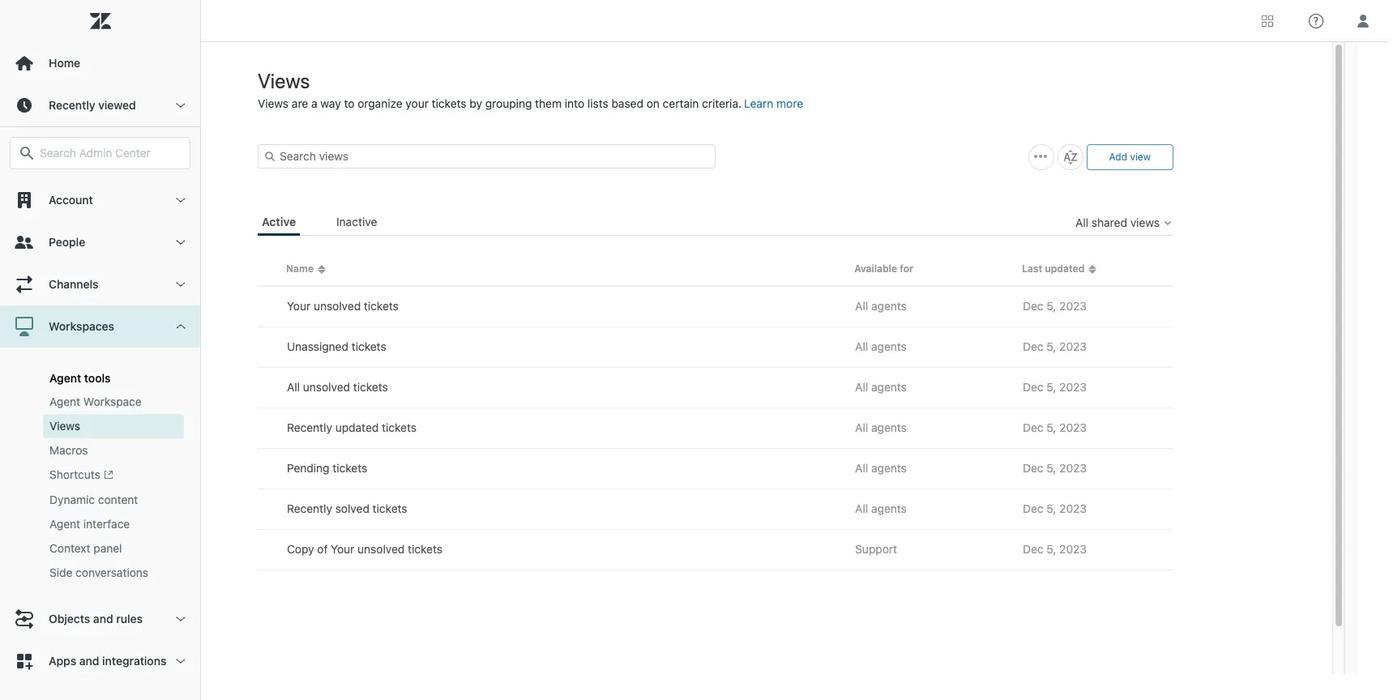 Task type: describe. For each thing, give the bounding box(es) containing it.
agent workspace
[[49, 395, 142, 409]]

and for apps
[[79, 655, 99, 668]]

shortcuts
[[49, 468, 100, 482]]

views
[[49, 419, 80, 433]]

people button
[[0, 221, 200, 264]]

workspaces button
[[0, 306, 200, 348]]

dynamic content link
[[43, 488, 184, 513]]

apps
[[49, 655, 76, 668]]

home
[[49, 56, 80, 70]]

channels
[[49, 277, 99, 291]]

workspaces group
[[0, 348, 200, 599]]

views link
[[43, 414, 184, 439]]

context
[[49, 542, 90, 556]]

side conversations
[[49, 566, 148, 580]]

agent for agent interface
[[49, 518, 80, 531]]

agent workspace element
[[49, 394, 142, 410]]

home button
[[0, 42, 200, 84]]

apps and integrations button
[[0, 641, 200, 683]]

objects and rules
[[49, 612, 143, 626]]

recently
[[49, 98, 95, 112]]

agent interface element
[[49, 517, 130, 533]]

recently viewed
[[49, 98, 136, 112]]

tools
[[84, 371, 111, 385]]

rules
[[116, 612, 143, 626]]

apps and integrations
[[49, 655, 167, 668]]

objects
[[49, 612, 90, 626]]

account button
[[0, 179, 200, 221]]

dynamic
[[49, 493, 95, 507]]

agent for agent tools
[[49, 371, 81, 385]]

help image
[[1309, 13, 1324, 28]]

dynamic content element
[[49, 492, 138, 509]]

side
[[49, 566, 72, 580]]

views element
[[49, 418, 80, 435]]

context panel link
[[43, 537, 184, 561]]

agent for agent workspace
[[49, 395, 80, 409]]

primary element
[[0, 0, 201, 701]]

macros
[[49, 443, 88, 457]]



Task type: vqa. For each thing, say whether or not it's contained in the screenshot.
Skills
no



Task type: locate. For each thing, give the bounding box(es) containing it.
0 vertical spatial agent
[[49, 371, 81, 385]]

agent up views
[[49, 395, 80, 409]]

zendesk products image
[[1262, 15, 1274, 26]]

agent workspace link
[[43, 390, 184, 414]]

macros element
[[49, 443, 88, 459]]

none search field inside the primary "element"
[[2, 137, 199, 169]]

panel
[[94, 542, 122, 556]]

1 vertical spatial and
[[79, 655, 99, 668]]

0 vertical spatial and
[[93, 612, 113, 626]]

Search Admin Center field
[[40, 146, 180, 161]]

recently viewed button
[[0, 84, 200, 126]]

tree item containing workspaces
[[0, 306, 200, 599]]

agent tools element
[[49, 371, 111, 385]]

and right apps
[[79, 655, 99, 668]]

agent left tools
[[49, 371, 81, 385]]

dynamic content
[[49, 493, 138, 507]]

agent interface
[[49, 518, 130, 531]]

and left rules on the left bottom of the page
[[93, 612, 113, 626]]

tree item
[[0, 306, 200, 599]]

2 vertical spatial agent
[[49, 518, 80, 531]]

integrations
[[102, 655, 167, 668]]

people
[[49, 235, 85, 249]]

workspaces
[[49, 319, 114, 333]]

content
[[98, 493, 138, 507]]

viewed
[[98, 98, 136, 112]]

context panel element
[[49, 541, 122, 557]]

tree item inside the primary "element"
[[0, 306, 200, 599]]

macros link
[[43, 439, 184, 463]]

3 agent from the top
[[49, 518, 80, 531]]

agent tools
[[49, 371, 111, 385]]

account
[[49, 193, 93, 207]]

1 vertical spatial agent
[[49, 395, 80, 409]]

and for objects
[[93, 612, 113, 626]]

2 agent from the top
[[49, 395, 80, 409]]

agent interface link
[[43, 513, 184, 537]]

and
[[93, 612, 113, 626], [79, 655, 99, 668]]

objects and rules button
[[0, 599, 200, 641]]

side conversations link
[[43, 561, 184, 586]]

conversations
[[76, 566, 148, 580]]

agent up context
[[49, 518, 80, 531]]

shortcuts element
[[49, 467, 113, 484]]

tree
[[0, 179, 200, 683]]

None search field
[[2, 137, 199, 169]]

shortcuts link
[[43, 463, 184, 488]]

1 agent from the top
[[49, 371, 81, 385]]

channels button
[[0, 264, 200, 306]]

user menu image
[[1353, 10, 1374, 31]]

tree inside the primary "element"
[[0, 179, 200, 683]]

context panel
[[49, 542, 122, 556]]

side conversations element
[[49, 565, 148, 582]]

interface
[[83, 518, 130, 531]]

agent
[[49, 371, 81, 385], [49, 395, 80, 409], [49, 518, 80, 531]]

tree containing account
[[0, 179, 200, 683]]

workspace
[[83, 395, 142, 409]]



